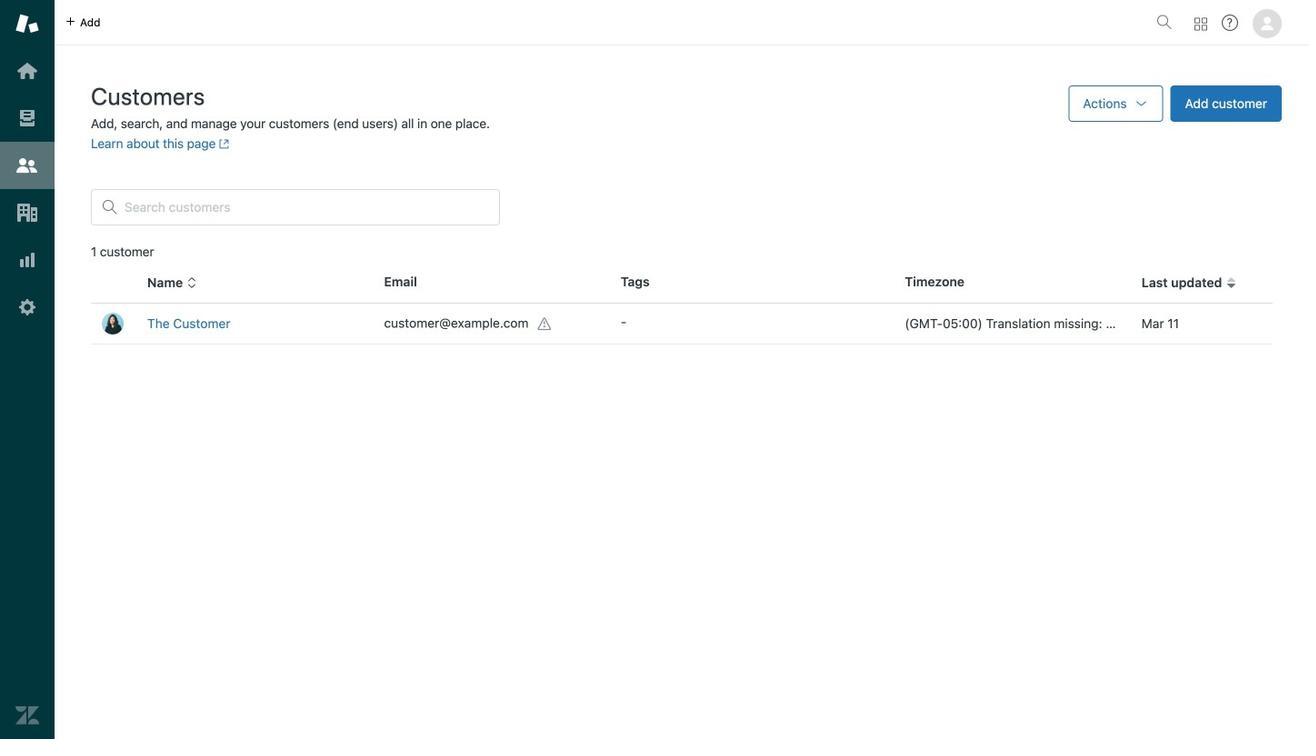 Task type: describe. For each thing, give the bounding box(es) containing it.
organizations image
[[15, 201, 39, 225]]

Search customers field
[[125, 199, 488, 215]]

zendesk products image
[[1195, 18, 1207, 30]]

zendesk image
[[15, 704, 39, 727]]

reporting image
[[15, 248, 39, 272]]

unverified email image
[[538, 317, 552, 332]]



Task type: vqa. For each thing, say whether or not it's contained in the screenshot.
Opens in a new tab icon
no



Task type: locate. For each thing, give the bounding box(es) containing it.
admin image
[[15, 295, 39, 319]]

customers image
[[15, 154, 39, 177]]

zendesk support image
[[15, 12, 39, 35]]

views image
[[15, 106, 39, 130]]

get started image
[[15, 59, 39, 83]]

(opens in a new tab) image
[[216, 138, 230, 149]]

get help image
[[1222, 15, 1238, 31]]

main element
[[0, 0, 55, 739]]



